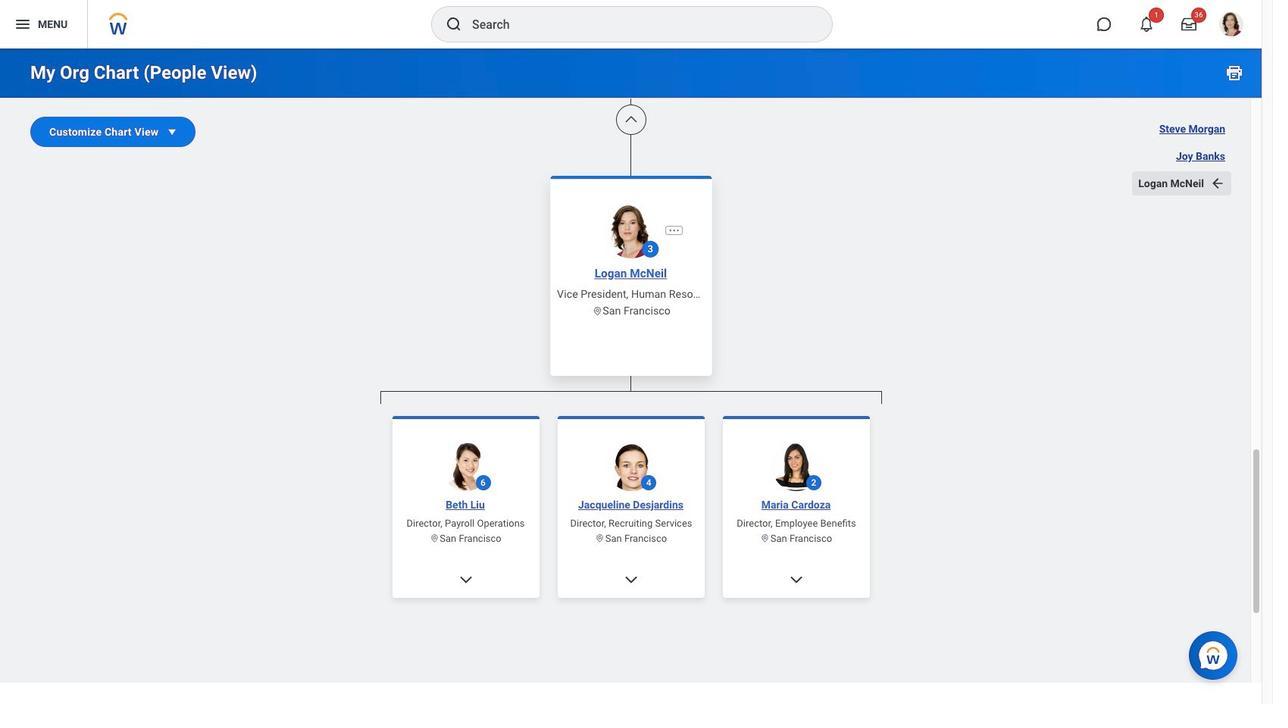 Task type: describe. For each thing, give the bounding box(es) containing it.
profile logan mcneil image
[[1220, 12, 1244, 39]]

arrow left image
[[1211, 176, 1226, 191]]

related actions image
[[668, 224, 680, 236]]

chevron up image
[[623, 112, 639, 127]]

location image for second "chevron down" image from the right
[[595, 534, 605, 544]]

logan mcneil, logan mcneil, 3 direct reports element
[[380, 404, 882, 704]]

inbox large image
[[1182, 17, 1197, 32]]

search image
[[445, 15, 463, 33]]

notifications large image
[[1139, 17, 1154, 32]]



Task type: locate. For each thing, give the bounding box(es) containing it.
3 chevron down image from the left
[[789, 572, 804, 587]]

2 horizontal spatial chevron down image
[[789, 572, 804, 587]]

print org chart image
[[1226, 64, 1244, 82]]

1 chevron down image from the left
[[458, 572, 473, 587]]

location image for 1st "chevron down" image from right
[[760, 534, 770, 544]]

0 horizontal spatial chevron down image
[[458, 572, 473, 587]]

justify image
[[14, 15, 32, 33]]

1 horizontal spatial chevron down image
[[623, 572, 639, 587]]

Search Workday  search field
[[472, 8, 801, 41]]

workday assistant region
[[1189, 625, 1244, 680]]

main content
[[0, 0, 1262, 704]]

2 chevron down image from the left
[[623, 572, 639, 587]]

chevron down image
[[458, 572, 473, 587], [623, 572, 639, 587], [789, 572, 804, 587]]

location image
[[430, 534, 440, 544]]

caret down image
[[165, 124, 180, 139]]

location image
[[592, 305, 603, 316], [595, 534, 605, 544], [760, 534, 770, 544]]



Task type: vqa. For each thing, say whether or not it's contained in the screenshot.
BENEFITS MANAGEMENT link
no



